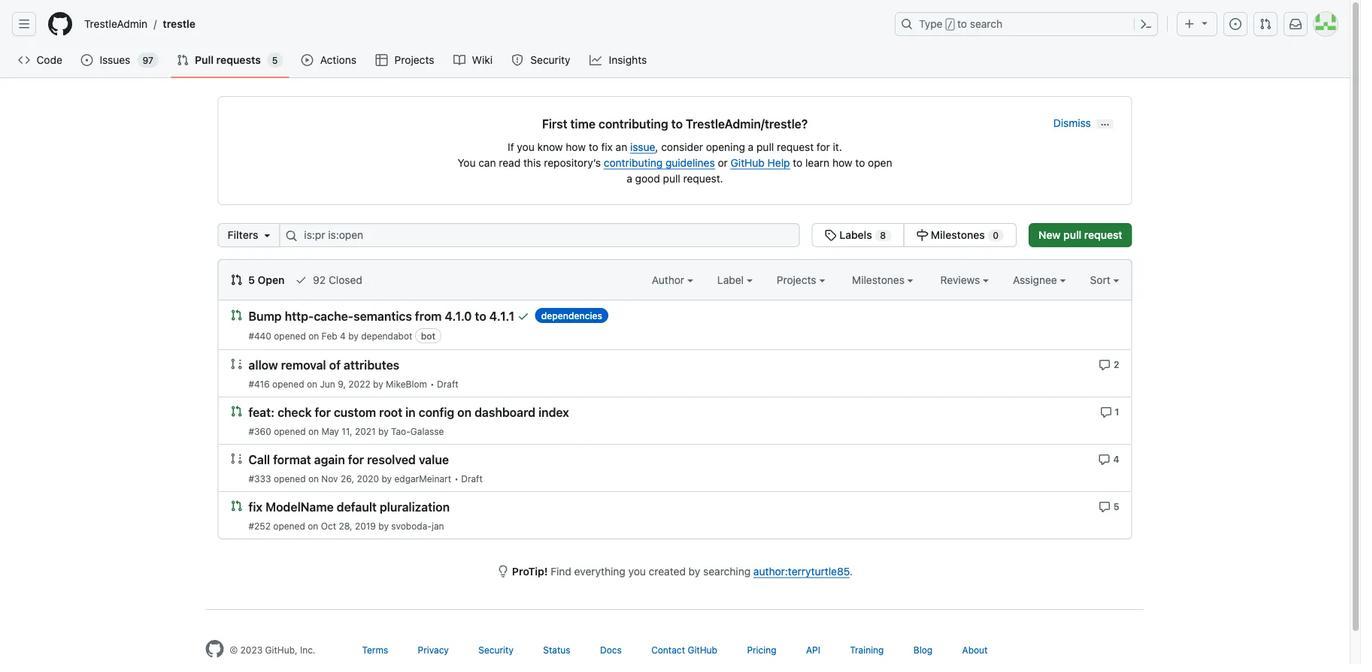 Task type: describe. For each thing, give the bounding box(es) containing it.
by right feb
[[348, 331, 359, 341]]

nov
[[321, 474, 338, 484]]

0
[[993, 231, 999, 241]]

can
[[479, 156, 496, 169]]

comment image for call format again for resolved value
[[1099, 454, 1111, 466]]

#440             opened on feb 4 by dependabot
[[249, 331, 412, 341]]

label
[[717, 274, 747, 286]]

code image
[[18, 54, 30, 66]]

1 vertical spatial contributing
[[604, 156, 663, 169]]

type
[[919, 18, 943, 30]]

read
[[499, 156, 521, 169]]

repository's
[[544, 156, 601, 169]]

first
[[542, 117, 567, 131]]

on inside fix modelname default pluralization #252             opened on oct 28, 2019 by svoboda-jan
[[308, 521, 318, 532]]

pull inside to learn how to open a good pull request.
[[663, 172, 680, 185]]

value
[[419, 453, 449, 467]]

0 vertical spatial 5
[[272, 55, 278, 65]]

trestle link
[[157, 12, 202, 36]]

in
[[405, 406, 416, 420]]

milestones for milestones 0
[[931, 229, 985, 241]]

to down time on the left
[[589, 141, 598, 153]]

issues
[[100, 54, 130, 66]]

pricing link
[[747, 645, 777, 656]]

terms link
[[362, 645, 388, 656]]

by right created in the bottom of the page
[[689, 566, 700, 578]]

draft inside 'call format again for resolved value #333             opened on nov 26, 2020 by edgarmeinart • draft'
[[461, 474, 483, 484]]

open pull request element for bump http-cache-semantics from 4.1.0 to 4.1.1
[[231, 309, 243, 322]]

fix inside fix modelname default pluralization #252             opened on oct 28, 2019 by svoboda-jan
[[249, 501, 263, 515]]

bump
[[249, 309, 282, 324]]

wiki
[[472, 54, 493, 66]]

/ for type
[[947, 20, 953, 30]]

0 vertical spatial request
[[777, 141, 814, 153]]

milestone image
[[916, 229, 928, 241]]

check
[[278, 406, 312, 420]]

an
[[616, 141, 627, 153]]

dependencies
[[541, 311, 602, 321]]

92 closed
[[310, 274, 362, 286]]

call format again for resolved value #333             opened on nov 26, 2020 by edgarmeinart • draft
[[249, 453, 483, 484]]

to left search
[[957, 18, 967, 30]]

blog
[[914, 645, 933, 656]]

draft link for call format again for resolved value
[[461, 474, 483, 484]]

dependabot
[[361, 331, 412, 341]]

issue
[[630, 141, 655, 153]]

if
[[508, 141, 514, 153]]

wiki link
[[447, 49, 499, 71]]

to right help at top right
[[793, 156, 803, 169]]

cache-
[[314, 309, 354, 324]]

github help link
[[731, 156, 790, 169]]

request.
[[683, 172, 723, 185]]

fix modelname default pluralization #252             opened on oct 28, 2019 by svoboda-jan
[[249, 501, 450, 532]]

everything
[[574, 566, 626, 578]]

Search all issues text field
[[279, 223, 800, 247]]

contact github link
[[651, 645, 717, 656]]

opened inside fix modelname default pluralization #252             opened on oct 28, 2019 by svoboda-jan
[[273, 521, 305, 532]]

projects inside popup button
[[777, 274, 819, 286]]

©
[[230, 645, 238, 656]]

open pull request element for fix modelname default pluralization
[[231, 500, 243, 513]]

© 2023 github, inc.
[[230, 645, 315, 656]]

blog link
[[914, 645, 933, 656]]

comment image for feat: check for custom root in config on dashboard index
[[1100, 407, 1112, 419]]

triangle down image
[[1199, 17, 1211, 29]]

contact github
[[651, 645, 717, 656]]

to learn how to open a good pull request.
[[627, 156, 892, 185]]

0 vertical spatial contributing
[[599, 117, 668, 131]]

dismiss
[[1053, 117, 1091, 129]]

allow
[[249, 358, 278, 373]]

triangle down image
[[261, 229, 273, 241]]

11,
[[342, 426, 352, 437]]

docs link
[[600, 645, 622, 656]]

1 link
[[1100, 405, 1119, 419]]

draft pull request element for call format again for resolved value
[[231, 453, 243, 465]]

feat:
[[249, 406, 275, 420]]

comment image inside 5 link
[[1099, 501, 1111, 514]]

0 vertical spatial homepage image
[[48, 12, 72, 36]]

author:terryturtle85
[[754, 566, 850, 578]]

comment image
[[1099, 359, 1111, 371]]

trestleadmin/trestle?
[[686, 117, 808, 131]]

to left open
[[855, 156, 865, 169]]

command palette image
[[1140, 18, 1152, 30]]

fix modelname default pluralization link
[[249, 501, 450, 515]]

bump http-cache-semantics from 4.1.0 to 4.1.1 link
[[249, 309, 515, 324]]

reviews
[[940, 274, 983, 286]]

trestle
[[163, 18, 196, 30]]

1 horizontal spatial 4
[[1113, 454, 1119, 465]]

light bulb image
[[497, 566, 509, 578]]

know
[[537, 141, 563, 153]]

inc.
[[300, 645, 315, 656]]

milestones 0
[[928, 229, 999, 241]]

shield image
[[511, 54, 523, 66]]

searching
[[703, 566, 751, 578]]

opened inside 'call format again for resolved value #333             opened on nov 26, 2020 by edgarmeinart • draft'
[[274, 474, 306, 484]]

0 vertical spatial how
[[566, 141, 586, 153]]

mikeblom
[[386, 379, 427, 390]]

index
[[539, 406, 569, 420]]

insights
[[609, 54, 647, 66]]

author
[[652, 274, 687, 286]]

labels 8
[[837, 229, 886, 241]]

help
[[768, 156, 790, 169]]

0 vertical spatial projects
[[395, 54, 434, 66]]

2 vertical spatial pull
[[1064, 229, 1082, 241]]

http-
[[285, 309, 314, 324]]

bump http-cache-semantics from 4.1.0 to 4.1.1
[[249, 309, 515, 324]]

filters button
[[218, 223, 280, 247]]

9,
[[338, 379, 346, 390]]

list containing trestleadmin / trestle
[[78, 12, 886, 36]]

0 vertical spatial a
[[748, 141, 754, 153]]

learn
[[805, 156, 830, 169]]

open pull request element for feat: check for custom root in config on dashboard index
[[231, 405, 243, 418]]

book image
[[453, 54, 465, 66]]

from
[[415, 309, 442, 324]]

1 vertical spatial git pull request image
[[177, 54, 189, 66]]

search image
[[285, 230, 297, 242]]

opened inside feat: check for custom root in config on dashboard index #360             opened on may 11, 2021 by tao-galasse
[[274, 426, 306, 437]]

author:terryturtle85 link
[[754, 566, 850, 578]]

guidelines
[[666, 156, 715, 169]]

it.
[[833, 141, 842, 153]]

92 closed link
[[295, 272, 362, 288]]

5 open link
[[231, 272, 285, 288]]

opened inside allow removal of attributes #416             opened on jun 9, 2022 by mikeblom • draft
[[272, 379, 304, 390]]

draft pull request image for call format again for resolved value
[[231, 453, 243, 465]]

none search field containing filters
[[218, 223, 1017, 247]]

1 horizontal spatial request
[[1084, 229, 1122, 241]]

for inside 'call format again for resolved value #333             opened on nov 26, 2020 by edgarmeinart • draft'
[[348, 453, 364, 467]]

feb
[[322, 331, 337, 341]]

pricing
[[747, 645, 777, 656]]

1 vertical spatial security link
[[479, 645, 514, 656]]

...
[[1101, 116, 1110, 127]]

if you know how to fix an issue ,           consider opening a pull request for it.
[[508, 141, 842, 153]]

0 horizontal spatial 5
[[248, 274, 255, 286]]

may
[[322, 426, 339, 437]]

2
[[1114, 359, 1119, 370]]

1 vertical spatial github
[[688, 645, 717, 656]]

insights link
[[584, 49, 654, 71]]



Task type: vqa. For each thing, say whether or not it's contained in the screenshot.
Add saved reply (Ctrl + .) icon
no



Task type: locate. For each thing, give the bounding box(es) containing it.
jan
[[432, 521, 444, 532]]

1 vertical spatial projects
[[777, 274, 819, 286]]

by left the tao-
[[378, 426, 389, 437]]

0 vertical spatial open pull request image
[[231, 309, 243, 322]]

draft up config
[[437, 379, 459, 390]]

1 vertical spatial draft link
[[461, 474, 483, 484]]

security link left graph icon
[[505, 49, 578, 71]]

8
[[880, 231, 886, 241]]

contributing down issue link on the top
[[604, 156, 663, 169]]

git pull request image left pull
[[177, 54, 189, 66]]

plus image
[[1184, 18, 1196, 30]]

draft pull request image
[[231, 358, 243, 370], [231, 453, 243, 465]]

1
[[1115, 407, 1119, 417]]

opened down the check
[[274, 426, 306, 437]]

homepage image left the '©'
[[206, 641, 224, 659]]

2 draft pull request image from the top
[[231, 453, 243, 465]]

fix left an
[[601, 141, 613, 153]]

4 link
[[1099, 453, 1119, 466]]

1 vertical spatial draft pull request element
[[231, 453, 243, 465]]

for left it.
[[817, 141, 830, 153]]

status
[[543, 645, 571, 656]]

time
[[570, 117, 596, 131]]

0 horizontal spatial •
[[430, 379, 434, 390]]

search
[[970, 18, 1003, 30]]

0 horizontal spatial /
[[154, 18, 157, 30]]

#416
[[249, 379, 270, 390]]

on
[[308, 331, 319, 341], [307, 379, 317, 390], [457, 406, 472, 420], [308, 426, 319, 437], [308, 474, 319, 484], [308, 521, 318, 532]]

status link
[[543, 645, 571, 656]]

feat: check for custom root in config on dashboard index #360             opened on may 11, 2021 by tao-galasse
[[249, 406, 569, 437]]

5 left open
[[248, 274, 255, 286]]

oct
[[321, 521, 336, 532]]

/ inside the type / to search
[[947, 20, 953, 30]]

0 horizontal spatial projects
[[395, 54, 434, 66]]

homepage image up code
[[48, 12, 72, 36]]

issue opened image left issues
[[81, 54, 93, 66]]

security link
[[505, 49, 578, 71], [479, 645, 514, 656]]

1 horizontal spatial /
[[947, 20, 953, 30]]

0 horizontal spatial request
[[777, 141, 814, 153]]

tag image
[[825, 229, 837, 241]]

about
[[962, 645, 988, 656]]

97
[[142, 55, 153, 65]]

draft right the edgarmeinart link
[[461, 474, 483, 484]]

• inside allow removal of attributes #416             opened on jun 9, 2022 by mikeblom • draft
[[430, 379, 434, 390]]

graph image
[[590, 54, 602, 66]]

to left "4.1.1"
[[475, 309, 486, 324]]

1 open pull request image from the top
[[231, 309, 243, 322]]

semantics
[[354, 309, 412, 324]]

1 vertical spatial open pull request element
[[231, 405, 243, 418]]

0 vertical spatial github
[[731, 156, 765, 169]]

2 vertical spatial comment image
[[1099, 501, 1111, 514]]

1 open pull request element from the top
[[231, 309, 243, 322]]

good
[[635, 172, 660, 185]]

edgarmeinart
[[394, 474, 451, 484]]

projects right label popup button
[[777, 274, 819, 286]]

1 horizontal spatial a
[[748, 141, 754, 153]]

1 horizontal spatial draft link
[[461, 474, 483, 484]]

0 vertical spatial security link
[[505, 49, 578, 71]]

svoboda-
[[391, 521, 432, 532]]

1 horizontal spatial pull
[[757, 141, 774, 153]]

2 open pull request image from the top
[[231, 406, 243, 418]]

git pull request image inside 5 open link
[[231, 274, 243, 286]]

1 vertical spatial •
[[454, 474, 459, 484]]

0 horizontal spatial git pull request image
[[177, 54, 189, 66]]

open pull request image left the feat:
[[231, 406, 243, 418]]

code link
[[12, 49, 69, 71]]

protip! find everything you created by searching author:terryturtle85 .
[[512, 566, 853, 578]]

pull up the github help link
[[757, 141, 774, 153]]

dismiss ...
[[1053, 116, 1110, 129]]

by inside 'call format again for resolved value #333             opened on nov 26, 2020 by edgarmeinart • draft'
[[382, 474, 392, 484]]

1 vertical spatial comment image
[[1099, 454, 1111, 466]]

1 vertical spatial security
[[479, 645, 514, 656]]

1 horizontal spatial •
[[454, 474, 459, 484]]

api link
[[806, 645, 820, 656]]

0 horizontal spatial how
[[566, 141, 586, 153]]

allow removal of attributes #416             opened on jun 9, 2022 by mikeblom • draft
[[249, 358, 459, 390]]

sort
[[1090, 274, 1111, 286]]

by inside fix modelname default pluralization #252             opened on oct 28, 2019 by svoboda-jan
[[379, 521, 389, 532]]

draft link up config
[[437, 379, 459, 390]]

draft pull request element
[[231, 358, 243, 370], [231, 453, 243, 465]]

0 horizontal spatial milestones
[[852, 274, 907, 286]]

2 vertical spatial 5
[[1114, 502, 1119, 512]]

label button
[[717, 272, 753, 288]]

type / to search
[[919, 18, 1003, 30]]

of
[[329, 358, 341, 373]]

0 vertical spatial pull
[[757, 141, 774, 153]]

open pull request image left the modelname
[[231, 501, 243, 513]]

• right mikeblom link
[[430, 379, 434, 390]]

0 vertical spatial for
[[817, 141, 830, 153]]

/ left trestle
[[154, 18, 157, 30]]

config
[[419, 406, 454, 420]]

about link
[[962, 645, 988, 656]]

/ right type
[[947, 20, 953, 30]]

table image
[[375, 54, 388, 66]]

open pull request image for bump http-cache-semantics from 4.1.0 to 4.1.1
[[231, 309, 243, 322]]

milestones inside popup button
[[852, 274, 907, 286]]

2 horizontal spatial 5
[[1114, 502, 1119, 512]]

2 horizontal spatial for
[[817, 141, 830, 153]]

how down it.
[[833, 156, 853, 169]]

1 vertical spatial you
[[628, 566, 646, 578]]

contributing guidelines link
[[604, 156, 715, 169]]

comment image inside '1' link
[[1100, 407, 1112, 419]]

4 right feb
[[340, 331, 346, 341]]

opened down the http-
[[274, 331, 306, 341]]

5 down 4 link
[[1114, 502, 1119, 512]]

actions link
[[295, 49, 363, 71]]

18 / 18 checks ok image
[[517, 311, 529, 323]]

on right config
[[457, 406, 472, 420]]

call format again for resolved value link
[[249, 453, 449, 467]]

opened down the removal
[[272, 379, 304, 390]]

1 vertical spatial how
[[833, 156, 853, 169]]

open pull request element left the feat:
[[231, 405, 243, 418]]

github,
[[265, 645, 297, 656]]

open pull request image for feat: check for custom root in config on dashboard index
[[231, 406, 243, 418]]

1 horizontal spatial milestones
[[931, 229, 985, 241]]

protip!
[[512, 566, 548, 578]]

pull right new
[[1064, 229, 1082, 241]]

open
[[868, 156, 892, 169]]

open pull request element left bump
[[231, 309, 243, 322]]

2 horizontal spatial git pull request image
[[1260, 18, 1272, 30]]

1 horizontal spatial git pull request image
[[231, 274, 243, 286]]

1 horizontal spatial draft
[[461, 474, 483, 484]]

issue opened image for the middle git pull request icon
[[81, 54, 93, 66]]

open pull request image left bump
[[231, 309, 243, 322]]

opening
[[706, 141, 745, 153]]

1 vertical spatial a
[[627, 172, 632, 185]]

1 horizontal spatial 5
[[272, 55, 278, 65]]

pull
[[757, 141, 774, 153], [663, 172, 680, 185], [1064, 229, 1082, 241]]

0 vertical spatial fix
[[601, 141, 613, 153]]

1 vertical spatial draft pull request image
[[231, 453, 243, 465]]

opened down the modelname
[[273, 521, 305, 532]]

privacy
[[418, 645, 449, 656]]

comment image up 5 link
[[1099, 454, 1111, 466]]

actions
[[320, 54, 356, 66]]

fix up #252
[[249, 501, 263, 515]]

contact
[[651, 645, 685, 656]]

issue opened image
[[1230, 18, 1242, 30], [81, 54, 93, 66]]

1 vertical spatial issue opened image
[[81, 54, 93, 66]]

request
[[777, 141, 814, 153], [1084, 229, 1122, 241]]

1 vertical spatial draft
[[461, 474, 483, 484]]

modelname
[[266, 501, 334, 515]]

edgarmeinart link
[[394, 474, 451, 484]]

for inside feat: check for custom root in config on dashboard index #360             opened on may 11, 2021 by tao-galasse
[[315, 406, 331, 420]]

issue opened image right triangle down icon
[[1230, 18, 1242, 30]]

•
[[430, 379, 434, 390], [454, 474, 459, 484]]

open pull request element left the modelname
[[231, 500, 243, 513]]

1 horizontal spatial issue opened image
[[1230, 18, 1242, 30]]

on inside 'call format again for resolved value #333             opened on nov 26, 2020 by edgarmeinart • draft'
[[308, 474, 319, 484]]

milestones for milestones
[[852, 274, 907, 286]]

pull down contributing guidelines link
[[663, 172, 680, 185]]

for
[[817, 141, 830, 153], [315, 406, 331, 420], [348, 453, 364, 467]]

draft pull request element left "call"
[[231, 453, 243, 465]]

again
[[314, 453, 345, 467]]

milestones down the 8
[[852, 274, 907, 286]]

0 horizontal spatial 4
[[340, 331, 346, 341]]

1 vertical spatial milestones
[[852, 274, 907, 286]]

notifications image
[[1290, 18, 1302, 30]]

0 vertical spatial 4
[[340, 331, 346, 341]]

projects right table icon
[[395, 54, 434, 66]]

new
[[1039, 229, 1061, 241]]

None search field
[[218, 223, 1017, 247]]

on left nov
[[308, 474, 319, 484]]

you right if
[[517, 141, 535, 153]]

2 open pull request element from the top
[[231, 405, 243, 418]]

draft inside allow removal of attributes #416             opened on jun 9, 2022 by mikeblom • draft
[[437, 379, 459, 390]]

custom
[[334, 406, 376, 420]]

0 horizontal spatial issue opened image
[[81, 54, 93, 66]]

2021
[[355, 426, 376, 437]]

you left created in the bottom of the page
[[628, 566, 646, 578]]

2 vertical spatial open pull request image
[[231, 501, 243, 513]]

security link left status
[[479, 645, 514, 656]]

a up the github help link
[[748, 141, 754, 153]]

0 vertical spatial draft pull request image
[[231, 358, 243, 370]]

terms
[[362, 645, 388, 656]]

play image
[[301, 54, 313, 66]]

4 down 1
[[1113, 454, 1119, 465]]

/ inside trestleadmin / trestle
[[154, 18, 157, 30]]

0 horizontal spatial pull
[[663, 172, 680, 185]]

author button
[[652, 272, 693, 288]]

1 vertical spatial open pull request image
[[231, 406, 243, 418]]

to up if you know how to fix an issue ,           consider opening a pull request for it. at top
[[671, 117, 683, 131]]

0 vertical spatial issue opened image
[[1230, 18, 1242, 30]]

contributing up issue link on the top
[[599, 117, 668, 131]]

0 horizontal spatial fix
[[249, 501, 263, 515]]

1 draft pull request image from the top
[[231, 358, 243, 370]]

92
[[313, 274, 326, 286]]

closed
[[329, 274, 362, 286]]

milestones right milestone image
[[931, 229, 985, 241]]

2 draft pull request element from the top
[[231, 453, 243, 465]]

0 vertical spatial draft link
[[437, 379, 459, 390]]

removal
[[281, 358, 326, 373]]

a down you can read this repository's contributing guidelines or github help
[[627, 172, 632, 185]]

draft pull request image left allow
[[231, 358, 243, 370]]

0 vertical spatial open pull request element
[[231, 309, 243, 322]]

a inside to learn how to open a good pull request.
[[627, 172, 632, 185]]

3 open pull request image from the top
[[231, 501, 243, 513]]

1 vertical spatial fix
[[249, 501, 263, 515]]

0 vertical spatial milestones
[[931, 229, 985, 241]]

how inside to learn how to open a good pull request.
[[833, 156, 853, 169]]

0 horizontal spatial a
[[627, 172, 632, 185]]

comment image inside 4 link
[[1099, 454, 1111, 466]]

by right 2020
[[382, 474, 392, 484]]

list
[[78, 12, 886, 36]]

labels
[[840, 229, 872, 241]]

opened down format
[[274, 474, 306, 484]]

code
[[36, 54, 62, 66]]

consider
[[661, 141, 703, 153]]

1 horizontal spatial for
[[348, 453, 364, 467]]

draft pull request element for allow removal of attributes
[[231, 358, 243, 370]]

#360
[[249, 426, 271, 437]]

1 vertical spatial homepage image
[[206, 641, 224, 659]]

github right or at the right top
[[731, 156, 765, 169]]

mikeblom link
[[386, 379, 427, 390]]

for up 26,
[[348, 453, 364, 467]]

opened
[[274, 331, 306, 341], [272, 379, 304, 390], [274, 426, 306, 437], [274, 474, 306, 484], [273, 521, 305, 532]]

issue opened image for the right git pull request icon
[[1230, 18, 1242, 30]]

0 horizontal spatial draft
[[437, 379, 459, 390]]

on left feb
[[308, 331, 319, 341]]

1 horizontal spatial projects
[[777, 274, 819, 286]]

0 vertical spatial draft pull request element
[[231, 358, 243, 370]]

security right "shield" "icon"
[[530, 54, 571, 66]]

comment image
[[1100, 407, 1112, 419], [1099, 454, 1111, 466], [1099, 501, 1111, 514]]

2 vertical spatial git pull request image
[[231, 274, 243, 286]]

you can read this repository's contributing guidelines or github help
[[458, 156, 790, 169]]

1 horizontal spatial you
[[628, 566, 646, 578]]

jun
[[320, 379, 335, 390]]

0 horizontal spatial you
[[517, 141, 535, 153]]

1 vertical spatial pull
[[663, 172, 680, 185]]

security left status
[[479, 645, 514, 656]]

1 draft pull request element from the top
[[231, 358, 243, 370]]

git pull request image left notifications image
[[1260, 18, 1272, 30]]

by right 2019
[[379, 521, 389, 532]]

github right contact
[[688, 645, 717, 656]]

1 vertical spatial for
[[315, 406, 331, 420]]

0 vertical spatial security
[[530, 54, 571, 66]]

#252
[[249, 521, 271, 532]]

by right 2022
[[373, 379, 383, 390]]

this
[[523, 156, 541, 169]]

2023
[[240, 645, 263, 656]]

comment image down 4 link
[[1099, 501, 1111, 514]]

open pull request element
[[231, 309, 243, 322], [231, 405, 243, 418], [231, 500, 243, 513]]

0 vertical spatial draft
[[437, 379, 459, 390]]

how up repository's
[[566, 141, 586, 153]]

attributes
[[344, 358, 399, 373]]

1 horizontal spatial how
[[833, 156, 853, 169]]

28,
[[339, 521, 352, 532]]

0 vertical spatial comment image
[[1100, 407, 1112, 419]]

request up help at top right
[[777, 141, 814, 153]]

draft link right the edgarmeinart link
[[461, 474, 483, 484]]

3 open pull request element from the top
[[231, 500, 243, 513]]

on inside allow removal of attributes #416             opened on jun 9, 2022 by mikeblom • draft
[[307, 379, 317, 390]]

by inside feat: check for custom root in config on dashboard index #360             opened on may 11, 2021 by tao-galasse
[[378, 426, 389, 437]]

projects link
[[369, 49, 441, 71]]

security
[[530, 54, 571, 66], [479, 645, 514, 656]]

open pull request image for fix modelname default pluralization
[[231, 501, 243, 513]]

git pull request image
[[1260, 18, 1272, 30], [177, 54, 189, 66], [231, 274, 243, 286]]

by inside allow removal of attributes #416             opened on jun 9, 2022 by mikeblom • draft
[[373, 379, 383, 390]]

git pull request image left 5 open
[[231, 274, 243, 286]]

check image
[[295, 274, 307, 286]]

trestleadmin
[[84, 18, 148, 30]]

1 horizontal spatial github
[[731, 156, 765, 169]]

open pull request image
[[231, 309, 243, 322], [231, 406, 243, 418], [231, 501, 243, 513]]

on left 'may'
[[308, 426, 319, 437]]

request up sort
[[1084, 229, 1122, 241]]

2 vertical spatial open pull request element
[[231, 500, 243, 513]]

on left jun
[[307, 379, 317, 390]]

Issues search field
[[279, 223, 800, 247]]

draft pull request image for allow removal of attributes
[[231, 358, 243, 370]]

comment image left 1
[[1100, 407, 1112, 419]]

5 left play image
[[272, 55, 278, 65]]

draft pull request image left "call"
[[231, 453, 243, 465]]

reviews button
[[940, 272, 989, 288]]

issue element
[[812, 223, 1017, 247]]

1 horizontal spatial homepage image
[[206, 641, 224, 659]]

0 vertical spatial •
[[430, 379, 434, 390]]

0 vertical spatial you
[[517, 141, 535, 153]]

homepage image
[[48, 12, 72, 36], [206, 641, 224, 659]]

0 vertical spatial git pull request image
[[1260, 18, 1272, 30]]

5 link
[[1099, 500, 1119, 514]]

5
[[272, 55, 278, 65], [248, 274, 255, 286], [1114, 502, 1119, 512]]

0 horizontal spatial draft link
[[437, 379, 459, 390]]

milestones inside issue "element"
[[931, 229, 985, 241]]

1 horizontal spatial fix
[[601, 141, 613, 153]]

• right the edgarmeinart link
[[454, 474, 459, 484]]

draft link for allow removal of attributes
[[437, 379, 459, 390]]

1 vertical spatial 5
[[248, 274, 255, 286]]

• inside 'call format again for resolved value #333             opened on nov 26, 2020 by edgarmeinart • draft'
[[454, 474, 459, 484]]

on left oct
[[308, 521, 318, 532]]

for up 'may'
[[315, 406, 331, 420]]

draft pull request element left allow
[[231, 358, 243, 370]]

sort button
[[1090, 272, 1119, 288]]

1 horizontal spatial security
[[530, 54, 571, 66]]

0 horizontal spatial github
[[688, 645, 717, 656]]

/ for trestleadmin
[[154, 18, 157, 30]]

0 horizontal spatial homepage image
[[48, 12, 72, 36]]

0 horizontal spatial for
[[315, 406, 331, 420]]

pull
[[195, 54, 214, 66]]

1 vertical spatial request
[[1084, 229, 1122, 241]]

2 vertical spatial for
[[348, 453, 364, 467]]



